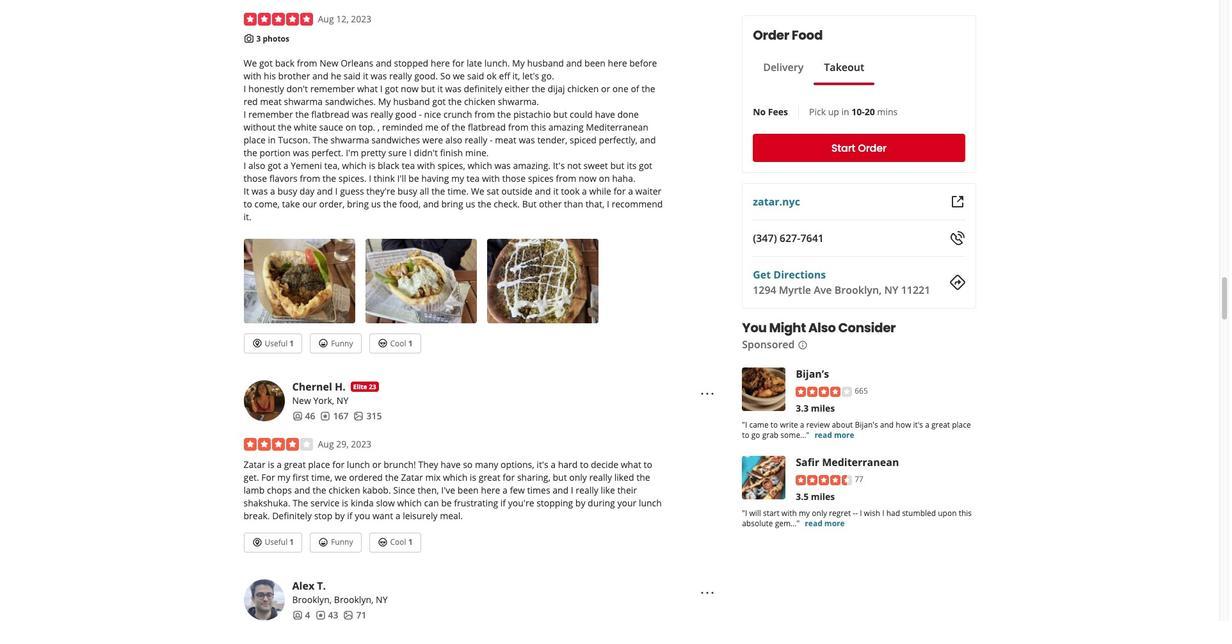 Task type: vqa. For each thing, say whether or not it's contained in the screenshot.
3.3 star rating image
no



Task type: describe. For each thing, give the bounding box(es) containing it.
read for safir mediterranean
[[805, 518, 823, 529]]

me
[[426, 121, 439, 133]]

0 horizontal spatial meat
[[260, 96, 282, 108]]

1 horizontal spatial my
[[513, 57, 525, 69]]

but up amazing at the top left of page
[[554, 108, 568, 121]]

7641
[[801, 231, 824, 245]]

got up good
[[385, 83, 399, 95]]

which up spices.
[[342, 160, 367, 172]]

with up sat
[[482, 172, 500, 185]]

really up the ,
[[371, 108, 393, 121]]

our
[[302, 198, 317, 210]]

read more link for safir mediterranean
[[805, 518, 845, 529]]

sandwiches
[[372, 134, 420, 146]]

elite 23 link
[[351, 382, 379, 392]]

1 bring from the left
[[347, 198, 369, 210]]

be inside zatar is a great place for lunch or brunch! they have so many options, it's a hard to decide what to get. for my first time, we ordered the zatar mix which is great for sharing, but only really liked the lamb chops and the chicken kabob. since then, i've been here a few times and i really like their shakshuka. the service is kinda slow which can be frustrating if you're stopping by during your lunch break. definitely stop by if you want a leisurely meal.
[[441, 497, 452, 509]]

new inside elite 23 new york, ny
[[292, 395, 311, 407]]

1 vertical spatial remember
[[249, 108, 293, 121]]

1 horizontal spatial mediterranean
[[823, 455, 900, 469]]

really up mine.
[[465, 134, 488, 146]]

funny for "funny" button for 16 cool v2 image
[[331, 537, 353, 548]]

to right hard
[[580, 459, 589, 471]]

the up white
[[295, 108, 309, 121]]

meal.
[[440, 510, 463, 522]]

the right liked
[[637, 471, 651, 484]]

place inside 'we got back from new orleans and stopped here for late lunch. my husband and been here before with his brother and he said it was really good. so we said ok eff it, let's go. i honestly don't remember what i got now but it was definitely either the dijaj chicken or one of the red meat shwarma sandwiches. my husband got the chicken shwarma. i remember the flatbread was really good - nice crunch from the pistachio but could have done without the white sauce on top. , reminded me of the flatbread from this amazing mediterranean place in tucson. the shwarma sandwiches were also really - meat was tender, spiced perfectly, and the portion was perfect. i'm pretty sure i didn't finish mine. i also got a yemeni tea, which is black tea with spices, which was amazing. it's not sweet but its got those flavors from the spices. i think i'll be having my tea with those spices from now on haha. it was a busy day and i guess they're busy all the time. we sat outside and it took a while for a waiter to come, take our order, bring us the food, and bring us the check. but other than that, i recommend it.'
[[244, 134, 266, 146]]

zatar.nyc
[[753, 195, 801, 209]]

like
[[601, 484, 615, 496]]

or inside zatar is a great place for lunch or brunch! they have so many options, it's a hard to decide what to get. for my first time, we ordered the zatar mix which is great for sharing, but only really liked the lamb chops and the chicken kabob. since then, i've been here a few times and i really like their shakshuka. the service is kinda slow which can be frustrating if you're stopping by during your lunch break. definitely stop by if you want a leisurely meal.
[[372, 459, 382, 471]]

safir mediterranean image
[[743, 456, 786, 500]]

i'm
[[346, 147, 359, 159]]

the left portion
[[244, 147, 257, 159]]

was up top.
[[352, 108, 368, 121]]

1 horizontal spatial zatar
[[401, 471, 423, 484]]

for down 29,
[[333, 459, 345, 471]]

don't
[[287, 83, 308, 95]]

1 vertical spatial also
[[249, 160, 266, 172]]

0 vertical spatial by
[[576, 497, 586, 509]]

1 vertical spatial if
[[347, 510, 353, 522]]

kabob.
[[363, 484, 391, 496]]

sauce
[[319, 121, 343, 133]]

the down time,
[[313, 484, 326, 496]]

the down they're on the top
[[383, 198, 397, 210]]

1 horizontal spatial shwarma
[[331, 134, 369, 146]]

to left write
[[771, 419, 779, 430]]

were
[[423, 134, 443, 146]]

is left kinda
[[342, 497, 349, 509]]

is up for
[[268, 459, 275, 471]]

0 horizontal spatial great
[[284, 459, 306, 471]]

a left hard
[[551, 459, 556, 471]]

got up nice at the left
[[433, 96, 446, 108]]

1 horizontal spatial now
[[579, 172, 597, 185]]

write
[[781, 419, 799, 430]]

16 friends v2 image for alex t.
[[292, 610, 303, 620]]

3 photos
[[257, 33, 290, 44]]

useful 1 for 16 useful v2 icon
[[265, 338, 294, 349]]

alex
[[292, 579, 315, 593]]

,
[[378, 121, 380, 133]]

to left go at the right of the page
[[743, 430, 750, 441]]

food,
[[399, 198, 421, 210]]

from down pistachio
[[508, 121, 529, 133]]

all
[[420, 185, 429, 197]]

it's
[[553, 160, 565, 172]]

and up could
[[567, 57, 583, 69]]

done
[[618, 108, 639, 121]]

0 vertical spatial on
[[346, 121, 357, 133]]

liked
[[615, 471, 635, 484]]

the down before
[[642, 83, 656, 95]]

1 vertical spatial flatbread
[[468, 121, 506, 133]]

got right its
[[639, 160, 653, 172]]

and right perfectly,
[[640, 134, 656, 146]]

flavors
[[269, 172, 298, 185]]

before
[[630, 57, 658, 69]]

funny button for 16 cool v2 image
[[310, 533, 362, 553]]

4 star rating image for miles
[[796, 387, 853, 397]]

and right orleans on the left of the page
[[376, 57, 392, 69]]

0 vertical spatial zatar
[[244, 459, 266, 471]]

is down so
[[470, 471, 477, 484]]

was right it
[[252, 185, 268, 197]]

new inside 'we got back from new orleans and stopped here for late lunch. my husband and been here before with his brother and he said it was really good. so we said ok eff it, let's go. i honestly don't remember what i got now but it was definitely either the dijaj chicken or one of the red meat shwarma sandwiches. my husband got the chicken shwarma. i remember the flatbread was really good - nice crunch from the pistachio but could have done without the white sauce on top. , reminded me of the flatbread from this amazing mediterranean place in tucson. the shwarma sandwiches were also really - meat was tender, spiced perfectly, and the portion was perfect. i'm pretty sure i didn't finish mine. i also got a yemeni tea, which is black tea with spices, which was amazing. it's not sweet but its got those flavors from the spices. i think i'll be having my tea with those spices from now on haha. it was a busy day and i guess they're busy all the time. we sat outside and it took a while for a waiter to come, take our order, bring us the food, and bring us the check. but other than that, i recommend it.'
[[320, 57, 339, 69]]

1 horizontal spatial we
[[471, 185, 485, 197]]

1 horizontal spatial remember
[[310, 83, 355, 95]]

a left few
[[503, 484, 508, 496]]

1 us from the left
[[371, 198, 381, 210]]

didn't
[[414, 147, 438, 159]]

a right write
[[801, 419, 805, 430]]

and down spices
[[535, 185, 551, 197]]

got up his
[[259, 57, 273, 69]]

a right took
[[582, 185, 587, 197]]

it
[[244, 185, 249, 197]]

4.5 star rating image
[[796, 475, 853, 485]]

2 us from the left
[[466, 198, 476, 210]]

the up tucson.
[[278, 121, 292, 133]]

bijan's link
[[796, 367, 830, 381]]

h.
[[335, 380, 346, 394]]

ny inside get directions 1294 myrtle ave brooklyn, ny 11221
[[885, 283, 899, 297]]

a up the chops
[[277, 459, 282, 471]]

think
[[374, 172, 395, 185]]

get directions link
[[753, 268, 826, 282]]

directions
[[774, 268, 826, 282]]

was up yemeni
[[293, 147, 309, 159]]

24 phone v2 image
[[950, 231, 966, 246]]

you
[[743, 319, 767, 337]]

from up day
[[300, 172, 320, 185]]

the inside 'we got back from new orleans and stopped here for late lunch. my husband and been here before with his brother and he said it was really good. so we said ok eff it, let's go. i honestly don't remember what i got now but it was definitely either the dijaj chicken or one of the red meat shwarma sandwiches. my husband got the chicken shwarma. i remember the flatbread was really good - nice crunch from the pistachio but could have done without the white sauce on top. , reminded me of the flatbread from this amazing mediterranean place in tucson. the shwarma sandwiches were also really - meat was tender, spiced perfectly, and the portion was perfect. i'm pretty sure i didn't finish mine. i also got a yemeni tea, which is black tea with spices, which was amazing. it's not sweet but its got those flavors from the spices. i think i'll be having my tea with those spices from now on haha. it was a busy day and i guess they're busy all the time. we sat outside and it took a while for a waiter to come, take our order, bring us the food, and bring us the check. but other than that, i recommend it.'
[[313, 134, 328, 146]]

ok
[[487, 70, 497, 82]]

brunch!
[[384, 459, 416, 471]]

and up stopping
[[553, 484, 569, 496]]

sure
[[389, 147, 407, 159]]

grab
[[763, 430, 779, 441]]

really up the during
[[576, 484, 599, 496]]

2 horizontal spatial it
[[554, 185, 559, 197]]

have inside zatar is a great place for lunch or brunch! they have so many options, it's a hard to decide what to get. for my first time, we ordered the zatar mix which is great for sharing, but only really liked the lamb chops and the chicken kabob. since then, i've been here a few times and i really like their shakshuka. the service is kinda slow which can be frustrating if you're stopping by during your lunch break. definitely stop by if you want a leisurely meal.
[[441, 459, 461, 471]]

many
[[475, 459, 499, 471]]

brooklyn, inside get directions 1294 myrtle ave brooklyn, ny 11221
[[835, 283, 882, 297]]

with down didn't
[[418, 160, 435, 172]]

and up order,
[[317, 185, 333, 197]]

dijaj
[[548, 83, 565, 95]]

they
[[419, 459, 439, 471]]

which up i've
[[443, 471, 468, 484]]

0 vertical spatial flatbread
[[312, 108, 350, 121]]

0 vertical spatial husband
[[527, 57, 564, 69]]

about
[[832, 419, 853, 430]]

16 cool v2 image
[[378, 537, 388, 547]]

start order
[[832, 141, 887, 155]]

5 star rating image
[[244, 13, 313, 26]]

1 horizontal spatial meat
[[495, 134, 517, 146]]

funny for "funny" button associated with 16 cool v2 icon
[[331, 338, 353, 349]]

and down "all"
[[423, 198, 439, 210]]

spiced
[[570, 134, 597, 146]]

cool for 16 cool v2 icon
[[390, 338, 407, 349]]

1 said from the left
[[344, 70, 361, 82]]

16 review v2 image
[[315, 610, 326, 620]]

takeout tab panel
[[753, 85, 875, 90]]

1 horizontal spatial brooklyn,
[[334, 594, 374, 606]]

1 horizontal spatial in
[[842, 106, 850, 118]]

hard
[[558, 459, 578, 471]]

they're
[[367, 185, 395, 197]]

can
[[424, 497, 439, 509]]

having
[[422, 172, 449, 185]]

more for safir mediterranean
[[825, 518, 845, 529]]

great inside the "i came to write a review about bijan's and how it's a great place to go grab some…"
[[932, 419, 951, 430]]

was down orleans on the left of the page
[[371, 70, 387, 82]]

go
[[752, 430, 761, 441]]

options,
[[501, 459, 535, 471]]

0 vertical spatial we
[[244, 57, 257, 69]]

the down the tea,
[[323, 172, 336, 185]]

2023 for aug 12, 2023
[[351, 13, 372, 25]]

safir mediterranean link
[[796, 455, 900, 469]]

3.5 miles
[[796, 490, 836, 503]]

myrtle
[[779, 283, 812, 297]]

1 for 16 cool v2 icon
[[409, 338, 413, 349]]

1 vertical spatial of
[[441, 121, 450, 133]]

aug 29, 2023
[[318, 438, 372, 450]]

really down stopped
[[390, 70, 412, 82]]

place inside zatar is a great place for lunch or brunch! they have so many options, it's a hard to decide what to get. for my first time, we ordered the zatar mix which is great for sharing, but only really liked the lamb chops and the chicken kabob. since then, i've been here a few times and i really like their shakshuka. the service is kinda slow which can be frustrating if you're stopping by during your lunch break. definitely stop by if you want a leisurely meal.
[[308, 459, 330, 471]]

could
[[570, 108, 593, 121]]

16 useful v2 image
[[252, 338, 262, 348]]

but down good.
[[421, 83, 435, 95]]

pick up in 10-20 mins
[[810, 106, 898, 118]]

white
[[294, 121, 317, 133]]

665
[[855, 386, 868, 397]]

took
[[561, 185, 580, 197]]

from up the brother
[[297, 57, 317, 69]]

friends element for alex t.
[[292, 609, 310, 621]]

it's inside the "i came to write a review about bijan's and how it's a great place to go grab some…"
[[914, 419, 924, 430]]

1 for 16 cool v2 image
[[409, 537, 413, 548]]

1 horizontal spatial it
[[438, 83, 443, 95]]

it's inside zatar is a great place for lunch or brunch! they have so many options, it's a hard to decide what to get. for my first time, we ordered the zatar mix which is great for sharing, but only really liked the lamb chops and the chicken kabob. since then, i've been here a few times and i really like their shakshuka. the service is kinda slow which can be frustrating if you're stopping by during your lunch break. definitely stop by if you want a leisurely meal.
[[537, 459, 549, 471]]

miles for bijan's
[[811, 402, 836, 414]]

(347) 627-7641
[[753, 231, 824, 245]]

no
[[753, 106, 766, 118]]

2 horizontal spatial chicken
[[568, 83, 599, 95]]

1 horizontal spatial of
[[631, 83, 640, 95]]

for left late
[[453, 57, 465, 69]]

i'll
[[397, 172, 406, 185]]

1 horizontal spatial also
[[446, 134, 463, 146]]

1 horizontal spatial on
[[599, 172, 610, 185]]

1 for 16 useful v2 image
[[290, 537, 294, 548]]

the up crunch at top
[[448, 96, 462, 108]]

have inside 'we got back from new orleans and stopped here for late lunch. my husband and been here before with his brother and he said it was really good. so we said ok eff it, let's go. i honestly don't remember what i got now but it was definitely either the dijaj chicken or one of the red meat shwarma sandwiches. my husband got the chicken shwarma. i remember the flatbread was really good - nice crunch from the pistachio but could have done without the white sauce on top. , reminded me of the flatbread from this amazing mediterranean place in tucson. the shwarma sandwiches were also really - meat was tender, spiced perfectly, and the portion was perfect. i'm pretty sure i didn't finish mine. i also got a yemeni tea, which is black tea with spices, which was amazing. it's not sweet but its got those flavors from the spices. i think i'll be having my tea with those spices from now on haha. it was a busy day and i guess they're busy all the time. we sat outside and it took a while for a waiter to come, take our order, bring us the food, and bring us the check. but other than that, i recommend it.'
[[595, 108, 615, 121]]

check.
[[494, 198, 520, 210]]

read more for safir mediterranean
[[805, 518, 845, 529]]

upon
[[939, 508, 957, 519]]

was up sat
[[495, 160, 511, 172]]

1 for 16 useful v2 icon
[[290, 338, 294, 349]]

chicken inside zatar is a great place for lunch or brunch! they have so many options, it's a hard to decide what to get. for my first time, we ordered the zatar mix which is great for sharing, but only really liked the lamb chops and the chicken kabob. since then, i've been here a few times and i really like their shakshuka. the service is kinda slow which can be frustrating if you're stopping by during your lunch break. definitely stop by if you want a leisurely meal.
[[329, 484, 360, 496]]

aug for aug 12, 2023
[[318, 13, 334, 25]]

black
[[378, 160, 400, 172]]

order,
[[319, 198, 345, 210]]

brother
[[278, 70, 310, 82]]

tab list containing delivery
[[753, 60, 875, 85]]

3.3 miles
[[796, 402, 836, 414]]

got down portion
[[268, 160, 281, 172]]

the down having
[[432, 185, 445, 197]]

tender,
[[538, 134, 568, 146]]

a right how on the right bottom of page
[[926, 419, 930, 430]]

what inside 'we got back from new orleans and stopped here for late lunch. my husband and been here before with his brother and he said it was really good. so we said ok eff it, let's go. i honestly don't remember what i got now but it was definitely either the dijaj chicken or one of the red meat shwarma sandwiches. my husband got the chicken shwarma. i remember the flatbread was really good - nice crunch from the pistachio but could have done without the white sauce on top. , reminded me of the flatbread from this amazing mediterranean place in tucson. the shwarma sandwiches were also really - meat was tender, spiced perfectly, and the portion was perfect. i'm pretty sure i didn't finish mine. i also got a yemeni tea, which is black tea with spices, which was amazing. it's not sweet but its got those flavors from the spices. i think i'll be having my tea with those spices from now on haha. it was a busy day and i guess they're busy all the time. we sat outside and it took a while for a waiter to come, take our order, bring us the food, and bring us the check. but other than that, i recommend it.'
[[357, 83, 378, 95]]

service
[[311, 497, 340, 509]]

1 those from the left
[[244, 172, 267, 185]]

since
[[394, 484, 416, 496]]

times
[[528, 484, 551, 496]]

really down decide
[[590, 471, 612, 484]]

been inside 'we got back from new orleans and stopped here for late lunch. my husband and been here before with his brother and he said it was really good. so we said ok eff it, let's go. i honestly don't remember what i got now but it was definitely either the dijaj chicken or one of the red meat shwarma sandwiches. my husband got the chicken shwarma. i remember the flatbread was really good - nice crunch from the pistachio but could have done without the white sauce on top. , reminded me of the flatbread from this amazing mediterranean place in tucson. the shwarma sandwiches were also really - meat was tender, spiced perfectly, and the portion was perfect. i'm pretty sure i didn't finish mine. i also got a yemeni tea, which is black tea with spices, which was amazing. it's not sweet but its got those flavors from the spices. i think i'll be having my tea with those spices from now on haha. it was a busy day and i guess they're busy all the time. we sat outside and it took a while for a waiter to come, take our order, bring us the food, and bring us the check. but other than that, i recommend it.'
[[585, 57, 606, 69]]

a up recommend in the top of the page
[[629, 185, 633, 197]]

1 vertical spatial by
[[335, 510, 345, 522]]

order inside button
[[859, 141, 887, 155]]

useful 1 for 16 useful v2 image
[[265, 537, 294, 548]]

get.
[[244, 471, 259, 484]]

bijan's image
[[743, 368, 786, 411]]

0 vertical spatial it
[[363, 70, 369, 82]]

up
[[829, 106, 840, 118]]

we got back from new orleans and stopped here for late lunch. my husband and been here before with his brother and he said it was really good. so we said ok eff it, let's go. i honestly don't remember what i got now but it was definitely either the dijaj chicken or one of the red meat shwarma sandwiches. my husband got the chicken shwarma. i remember the flatbread was really good - nice crunch from the pistachio but could have done without the white sauce on top. , reminded me of the flatbread from this amazing mediterranean place in tucson. the shwarma sandwiches were also really - meat was tender, spiced perfectly, and the portion was perfect. i'm pretty sure i didn't finish mine. i also got a yemeni tea, which is black tea with spices, which was amazing. it's not sweet but its got those flavors from the spices. i think i'll be having my tea with those spices from now on haha. it was a busy day and i guess they're busy all the time. we sat outside and it took a while for a waiter to come, take our order, bring us the food, and bring us the check. but other than that, i recommend it.
[[244, 57, 663, 223]]

the down sat
[[478, 198, 492, 210]]

mediterranean inside 'we got back from new orleans and stopped here for late lunch. my husband and been here before with his brother and he said it was really good. so we said ok eff it, let's go. i honestly don't remember what i got now but it was definitely either the dijaj chicken or one of the red meat shwarma sandwiches. my husband got the chicken shwarma. i remember the flatbread was really good - nice crunch from the pistachio but could have done without the white sauce on top. , reminded me of the flatbread from this amazing mediterranean place in tucson. the shwarma sandwiches were also really - meat was tender, spiced perfectly, and the portion was perfect. i'm pretty sure i didn't finish mine. i also got a yemeni tea, which is black tea with spices, which was amazing. it's not sweet but its got those flavors from the spices. i think i'll be having my tea with those spices from now on haha. it was a busy day and i guess they're busy all the time. we sat outside and it took a while for a waiter to come, take our order, bring us the food, and bring us the check. but other than that, i recommend it.'
[[586, 121, 649, 133]]

come,
[[255, 198, 280, 210]]

pistachio
[[514, 108, 551, 121]]

lunch.
[[485, 57, 510, 69]]

the down shwarma.
[[498, 108, 511, 121]]

0 horizontal spatial order
[[753, 26, 790, 44]]

the down let's
[[532, 83, 546, 95]]

3.3
[[796, 402, 809, 414]]

nice
[[424, 108, 441, 121]]

for down haha.
[[614, 185, 626, 197]]

for up few
[[503, 471, 515, 484]]

0 vertical spatial tea
[[402, 160, 415, 172]]

0 horizontal spatial now
[[401, 83, 419, 95]]

honestly
[[249, 83, 284, 95]]

1 horizontal spatial tea
[[467, 172, 480, 185]]

1 horizontal spatial chicken
[[464, 96, 496, 108]]

16 photos v2 image for chernel h.
[[354, 411, 364, 421]]

some…"
[[781, 430, 810, 441]]

0 horizontal spatial here
[[431, 57, 450, 69]]



Task type: locate. For each thing, give the bounding box(es) containing it.
2 horizontal spatial here
[[608, 57, 628, 69]]

photos element for chernel h.
[[354, 410, 382, 423]]

20
[[865, 106, 875, 118]]

reviews element containing 43
[[315, 609, 339, 621]]

remember down he in the top left of the page
[[310, 83, 355, 95]]

only down hard
[[570, 471, 587, 484]]

"i inside the "i came to write a review about bijan's and how it's a great place to go grab some…"
[[743, 419, 748, 430]]

remember up without
[[249, 108, 293, 121]]

1 vertical spatial great
[[284, 459, 306, 471]]

one
[[613, 83, 629, 95]]

1 vertical spatial be
[[441, 497, 452, 509]]

kinda
[[351, 497, 374, 509]]

16 friends v2 image left 4
[[292, 610, 303, 620]]

we inside zatar is a great place for lunch or brunch! they have so many options, it's a hard to decide what to get. for my first time, we ordered the zatar mix which is great for sharing, but only really liked the lamb chops and the chicken kabob. since then, i've been here a few times and i really like their shakshuka. the service is kinda slow which can be frustrating if you're stopping by during your lunch break. definitely stop by if you want a leisurely meal.
[[335, 471, 347, 484]]

read more
[[815, 430, 855, 441], [805, 518, 845, 529]]

"i for bijan's
[[743, 419, 748, 430]]

0 horizontal spatial shwarma
[[284, 96, 323, 108]]

16 funny v2 image
[[318, 338, 329, 348], [318, 537, 329, 547]]

1 useful from the top
[[265, 338, 288, 349]]

sweet
[[584, 160, 608, 172]]

shwarma up i'm
[[331, 134, 369, 146]]

ny down 16 cool v2 image
[[376, 594, 388, 606]]

1 vertical spatial 4 star rating image
[[244, 438, 313, 451]]

useful for 16 useful v2 icon
[[265, 338, 288, 349]]

1 funny from the top
[[331, 338, 353, 349]]

pick
[[810, 106, 826, 118]]

16 photos v2 image left 315
[[354, 411, 364, 421]]

during
[[588, 497, 615, 509]]

16 funny v2 image down stop
[[318, 537, 329, 547]]

ny inside elite 23 new york, ny
[[337, 395, 349, 407]]

16 photos v2 image left "71"
[[344, 610, 354, 620]]

1 cool from the top
[[390, 338, 407, 349]]

ny inside the alex t. brooklyn, brooklyn, ny
[[376, 594, 388, 606]]

miles
[[811, 402, 836, 414], [811, 490, 836, 503]]

16 cool v2 image
[[378, 338, 388, 348]]

"i for safir mediterranean
[[743, 508, 748, 519]]

that,
[[586, 198, 605, 210]]

this inside 'we got back from new orleans and stopped here for late lunch. my husband and been here before with his brother and he said it was really good. so we said ok eff it, let's go. i honestly don't remember what i got now but it was definitely either the dijaj chicken or one of the red meat shwarma sandwiches. my husband got the chicken shwarma. i remember the flatbread was really good - nice crunch from the pistachio but could have done without the white sauce on top. , reminded me of the flatbread from this amazing mediterranean place in tucson. the shwarma sandwiches were also really - meat was tender, spiced perfectly, and the portion was perfect. i'm pretty sure i didn't finish mine. i also got a yemeni tea, which is black tea with spices, which was amazing. it's not sweet but its got those flavors from the spices. i think i'll be having my tea with those spices from now on haha. it was a busy day and i guess they're busy all the time. we sat outside and it took a while for a waiter to come, take our order, bring us the food, and bring us the check. but other than that, i recommend it.'
[[531, 121, 547, 133]]

1 vertical spatial this
[[959, 508, 972, 519]]

guess
[[340, 185, 364, 197]]

1 vertical spatial what
[[621, 459, 642, 471]]

2 16 friends v2 image from the top
[[292, 610, 303, 620]]

2 useful 1 from the top
[[265, 537, 294, 548]]

leisurely
[[403, 510, 438, 522]]

few
[[510, 484, 525, 496]]

1 vertical spatial chicken
[[464, 96, 496, 108]]

with right start
[[782, 508, 797, 519]]

is inside 'we got back from new orleans and stopped here for late lunch. my husband and been here before with his brother and he said it was really good. so we said ok eff it, let's go. i honestly don't remember what i got now but it was definitely either the dijaj chicken or one of the red meat shwarma sandwiches. my husband got the chicken shwarma. i remember the flatbread was really good - nice crunch from the pistachio but could have done without the white sauce on top. , reminded me of the flatbread from this amazing mediterranean place in tucson. the shwarma sandwiches were also really - meat was tender, spiced perfectly, and the portion was perfect. i'm pretty sure i didn't finish mine. i also got a yemeni tea, which is black tea with spices, which was amazing. it's not sweet but its got those flavors from the spices. i think i'll be having my tea with those spices from now on haha. it was a busy day and i guess they're busy all the time. we sat outside and it took a while for a waiter to come, take our order, bring us the food, and bring us the check. but other than that, i recommend it.'
[[369, 160, 376, 172]]

2 vertical spatial place
[[308, 459, 330, 471]]

by right stop
[[335, 510, 345, 522]]

my
[[452, 172, 464, 185], [278, 471, 290, 484], [799, 508, 810, 519]]

reviews element
[[321, 410, 349, 423], [315, 609, 339, 621]]

reviews element right 4
[[315, 609, 339, 621]]

2 16 funny v2 image from the top
[[318, 537, 329, 547]]

photos element for alex t.
[[344, 609, 367, 621]]

1 miles from the top
[[811, 402, 836, 414]]

this right the upon in the right of the page
[[959, 508, 972, 519]]

2 friends element from the top
[[292, 609, 310, 621]]

2 useful from the top
[[265, 537, 288, 548]]

0 horizontal spatial my
[[378, 96, 391, 108]]

1 vertical spatial funny button
[[310, 533, 362, 553]]

2 aug from the top
[[318, 438, 334, 450]]

food
[[792, 26, 823, 44]]

photo of chernel h. image
[[244, 380, 285, 421]]

1 vertical spatial useful
[[265, 537, 288, 548]]

0 vertical spatial 16 funny v2 image
[[318, 338, 329, 348]]

definitely
[[272, 510, 312, 522]]

0 horizontal spatial the
[[293, 497, 308, 509]]

cool
[[390, 338, 407, 349], [390, 537, 407, 548]]

2 miles from the top
[[811, 490, 836, 503]]

1 horizontal spatial what
[[621, 459, 642, 471]]

and down first
[[294, 484, 310, 496]]

you might also consider
[[743, 319, 896, 337]]

cool for 16 cool v2 image
[[390, 537, 407, 548]]

now down good.
[[401, 83, 419, 95]]

the down crunch at top
[[452, 121, 466, 133]]

lunch right 'your' at the bottom right
[[639, 497, 662, 509]]

to
[[244, 198, 252, 210], [771, 419, 779, 430], [743, 430, 750, 441], [580, 459, 589, 471], [644, 459, 653, 471]]

also up finish
[[446, 134, 463, 146]]

been left before
[[585, 57, 606, 69]]

0 vertical spatial have
[[595, 108, 615, 121]]

which down mine.
[[468, 160, 492, 172]]

chernel
[[292, 380, 332, 394]]

friends element for chernel h.
[[292, 410, 315, 423]]

0 horizontal spatial 4 star rating image
[[244, 438, 313, 451]]

shwarma
[[284, 96, 323, 108], [331, 134, 369, 146]]

definitely
[[464, 83, 503, 95]]

my inside the "i will start with my only regret -- i wish i had stumbled upon this absolute gem…"
[[799, 508, 810, 519]]

to right decide
[[644, 459, 653, 471]]

the up definitely
[[293, 497, 308, 509]]

stopped
[[394, 57, 429, 69]]

0 horizontal spatial brooklyn,
[[292, 594, 332, 606]]

2 busy from the left
[[398, 185, 418, 197]]

16 photos v2 image
[[354, 411, 364, 421], [344, 610, 354, 620]]

but left its
[[611, 160, 625, 172]]

0 vertical spatial my
[[452, 172, 464, 185]]

1 horizontal spatial my
[[452, 172, 464, 185]]

1 vertical spatial reviews element
[[315, 609, 339, 621]]

friends element left 16 review v2 icon
[[292, 410, 315, 423]]

this inside the "i will start with my only regret -- i wish i had stumbled upon this absolute gem…"
[[959, 508, 972, 519]]

1 menu image from the top
[[700, 386, 716, 402]]

0 horizontal spatial ny
[[337, 395, 349, 407]]

useful right 16 useful v2 image
[[265, 537, 288, 548]]

bring down guess
[[347, 198, 369, 210]]

1 vertical spatial or
[[372, 459, 382, 471]]

consider
[[839, 319, 896, 337]]

0 vertical spatial new
[[320, 57, 339, 69]]

zatar.nyc link
[[753, 195, 801, 209]]

you
[[355, 510, 370, 522]]

safir
[[796, 455, 820, 469]]

1 horizontal spatial or
[[602, 83, 611, 95]]

flatbread up mine.
[[468, 121, 506, 133]]

funny button up h.
[[310, 334, 362, 354]]

only inside the "i will start with my only regret -- i wish i had stumbled upon this absolute gem…"
[[812, 508, 828, 519]]

friends element containing 4
[[292, 609, 310, 621]]

0 horizontal spatial been
[[458, 484, 479, 496]]

spices.
[[339, 172, 367, 185]]

1 vertical spatial tea
[[467, 172, 480, 185]]

us
[[371, 198, 381, 210], [466, 198, 476, 210]]

my up the ,
[[378, 96, 391, 108]]

great right how on the right bottom of page
[[932, 419, 951, 430]]

what
[[357, 83, 378, 95], [621, 459, 642, 471]]

2 vertical spatial it
[[554, 185, 559, 197]]

2 horizontal spatial my
[[799, 508, 810, 519]]

aug for aug 29, 2023
[[318, 438, 334, 450]]

go.
[[542, 70, 555, 82]]

york,
[[314, 395, 335, 407]]

4 star rating image for is
[[244, 438, 313, 451]]

order up delivery
[[753, 26, 790, 44]]

1 vertical spatial 16 friends v2 image
[[292, 610, 303, 620]]

0 horizontal spatial busy
[[278, 185, 297, 197]]

cool 1 for 16 cool v2 image
[[390, 537, 413, 548]]

16 camera v2 image
[[244, 33, 254, 43]]

1 horizontal spatial us
[[466, 198, 476, 210]]

read more link for bijan's
[[815, 430, 855, 441]]

0 horizontal spatial husband
[[393, 96, 430, 108]]

but
[[421, 83, 435, 95], [554, 108, 568, 121], [611, 160, 625, 172], [553, 471, 567, 484]]

tab list
[[753, 60, 875, 85]]

1 cool 1 from the top
[[390, 338, 413, 349]]

1 friends element from the top
[[292, 410, 315, 423]]

0 vertical spatial ny
[[885, 283, 899, 297]]

break.
[[244, 510, 270, 522]]

1 vertical spatial cool
[[390, 537, 407, 548]]

only inside zatar is a great place for lunch or brunch! they have so many options, it's a hard to decide what to get. for my first time, we ordered the zatar mix which is great for sharing, but only really liked the lamb chops and the chicken kabob. since then, i've been here a few times and i really like their shakshuka. the service is kinda slow which can be frustrating if you're stopping by during your lunch break. definitely stop by if you want a leisurely meal.
[[570, 471, 587, 484]]

2 horizontal spatial place
[[953, 419, 972, 430]]

a right want
[[396, 510, 401, 522]]

43
[[328, 609, 339, 621]]

0 vertical spatial mediterranean
[[586, 121, 649, 133]]

crunch
[[444, 108, 473, 121]]

be down i've
[[441, 497, 452, 509]]

1 vertical spatial husband
[[393, 96, 430, 108]]

16 useful v2 image
[[252, 537, 262, 547]]

chernel h.
[[292, 380, 346, 394]]

0 horizontal spatial by
[[335, 510, 345, 522]]

photo of alex t. image
[[244, 580, 285, 621]]

0 horizontal spatial those
[[244, 172, 267, 185]]

2 said from the left
[[468, 70, 485, 82]]

photos element
[[354, 410, 382, 423], [344, 609, 367, 621]]

also
[[809, 319, 836, 337]]

reviews element for chernel h.
[[321, 410, 349, 423]]

0 vertical spatial now
[[401, 83, 419, 95]]

0 horizontal spatial of
[[441, 121, 450, 133]]

mediterranean up "77"
[[823, 455, 900, 469]]

0 horizontal spatial have
[[441, 459, 461, 471]]

great down many
[[479, 471, 501, 484]]

photos element containing 315
[[354, 410, 382, 423]]

2 menu image from the top
[[700, 585, 716, 601]]

new
[[320, 57, 339, 69], [292, 395, 311, 407]]

finish
[[440, 147, 463, 159]]

aug left 12,
[[318, 13, 334, 25]]

photos element containing 71
[[344, 609, 367, 621]]

1 horizontal spatial by
[[576, 497, 586, 509]]

0 horizontal spatial if
[[347, 510, 353, 522]]

tea up the i'll
[[402, 160, 415, 172]]

2 cool from the top
[[390, 537, 407, 548]]

of right "one"
[[631, 83, 640, 95]]

1 vertical spatial menu image
[[700, 585, 716, 601]]

0 vertical spatial cool 1
[[390, 338, 413, 349]]

review
[[807, 419, 830, 430]]

0 vertical spatial "i
[[743, 419, 748, 430]]

0 horizontal spatial be
[[409, 172, 419, 185]]

cool 1 for 16 cool v2 icon
[[390, 338, 413, 349]]

1 vertical spatial we
[[335, 471, 347, 484]]

had
[[887, 508, 901, 519]]

1 busy from the left
[[278, 185, 297, 197]]

friends element
[[292, 410, 315, 423], [292, 609, 310, 621]]

and left he in the top left of the page
[[313, 70, 329, 82]]

1 vertical spatial been
[[458, 484, 479, 496]]

friends element containing 46
[[292, 410, 315, 423]]

now down sweet
[[579, 172, 597, 185]]

my inside zatar is a great place for lunch or brunch! they have so many options, it's a hard to decide what to get. for my first time, we ordered the zatar mix which is great for sharing, but only really liked the lamb chops and the chicken kabob. since then, i've been here a few times and i really like their shakshuka. the service is kinda slow which can be frustrating if you're stopping by during your lunch break. definitely stop by if you want a leisurely meal.
[[278, 471, 290, 484]]

is down pretty
[[369, 160, 376, 172]]

been inside zatar is a great place for lunch or brunch! they have so many options, it's a hard to decide what to get. for my first time, we ordered the zatar mix which is great for sharing, but only really liked the lamb chops and the chicken kabob. since then, i've been here a few times and i really like their shakshuka. the service is kinda slow which can be frustrating if you're stopping by during your lunch break. definitely stop by if you want a leisurely meal.
[[458, 484, 479, 496]]

order right start
[[859, 141, 887, 155]]

16 info v2 image
[[798, 340, 808, 350]]

shwarma.
[[498, 96, 539, 108]]

menu image for chernel h.
[[700, 386, 716, 402]]

busy
[[278, 185, 297, 197], [398, 185, 418, 197]]

from down the definitely
[[475, 108, 495, 121]]

it's up the sharing,
[[537, 459, 549, 471]]

here up frustrating
[[481, 484, 501, 496]]

16 funny v2 image for "funny" button associated with 16 cool v2 icon
[[318, 338, 329, 348]]

1 vertical spatial order
[[859, 141, 887, 155]]

0 horizontal spatial tea
[[402, 160, 415, 172]]

my up the chops
[[278, 471, 290, 484]]

was left the tender,
[[519, 134, 535, 146]]

0 vertical spatial friends element
[[292, 410, 315, 423]]

1 16 funny v2 image from the top
[[318, 338, 329, 348]]

delivery
[[764, 60, 804, 74]]

16 friends v2 image for chernel h.
[[292, 411, 303, 421]]

ny for 23
[[337, 395, 349, 407]]

1 vertical spatial read
[[805, 518, 823, 529]]

0 horizontal spatial my
[[278, 471, 290, 484]]

mediterranean
[[586, 121, 649, 133], [823, 455, 900, 469]]

be inside 'we got back from new orleans and stopped here for late lunch. my husband and been here before with his brother and he said it was really good. so we said ok eff it, let's go. i honestly don't remember what i got now but it was definitely either the dijaj chicken or one of the red meat shwarma sandwiches. my husband got the chicken shwarma. i remember the flatbread was really good - nice crunch from the pistachio but could have done without the white sauce on top. , reminded me of the flatbread from this amazing mediterranean place in tucson. the shwarma sandwiches were also really - meat was tender, spiced perfectly, and the portion was perfect. i'm pretty sure i didn't finish mine. i also got a yemeni tea, which is black tea with spices, which was amazing. it's not sweet but its got those flavors from the spices. i think i'll be having my tea with those spices from now on haha. it was a busy day and i guess they're busy all the time. we sat outside and it took a while for a waiter to come, take our order, bring us the food, and bring us the check. but other than that, i recommend it.'
[[409, 172, 419, 185]]

2 funny button from the top
[[310, 533, 362, 553]]

1 vertical spatial only
[[812, 508, 828, 519]]

1 horizontal spatial if
[[501, 497, 506, 509]]

4
[[305, 609, 310, 621]]

in
[[842, 106, 850, 118], [268, 134, 276, 146]]

read down the 3.3 miles
[[815, 430, 833, 441]]

useful 1 right 16 useful v2 image
[[265, 537, 294, 548]]

read more down 3.5 miles
[[805, 518, 845, 529]]

or up the ordered
[[372, 459, 382, 471]]

reviews element containing 167
[[321, 410, 349, 423]]

0 horizontal spatial this
[[531, 121, 547, 133]]

and inside the "i came to write a review about bijan's and how it's a great place to go grab some…"
[[881, 419, 894, 430]]

chicken up could
[[568, 83, 599, 95]]

husband up go.
[[527, 57, 564, 69]]

"i will start with my only regret -- i wish i had stumbled upon this absolute gem…"
[[743, 508, 972, 529]]

also down portion
[[249, 160, 266, 172]]

of right "me"
[[441, 121, 450, 133]]

2 bring from the left
[[442, 198, 464, 210]]

46
[[305, 410, 315, 422]]

2023 for aug 29, 2023
[[351, 438, 372, 450]]

to inside 'we got back from new orleans and stopped here for late lunch. my husband and been here before with his brother and he said it was really good. so we said ok eff it, let's go. i honestly don't remember what i got now but it was definitely either the dijaj chicken or one of the red meat shwarma sandwiches. my husband got the chicken shwarma. i remember the flatbread was really good - nice crunch from the pistachio but could have done without the white sauce on top. , reminded me of the flatbread from this amazing mediterranean place in tucson. the shwarma sandwiches were also really - meat was tender, spiced perfectly, and the portion was perfect. i'm pretty sure i didn't finish mine. i also got a yemeni tea, which is black tea with spices, which was amazing. it's not sweet but its got those flavors from the spices. i think i'll be having my tea with those spices from now on haha. it was a busy day and i guess they're busy all the time. we sat outside and it took a while for a waiter to come, take our order, bring us the food, and bring us the check. but other than that, i recommend it.'
[[244, 198, 252, 210]]

2 "i from the top
[[743, 508, 748, 519]]

what inside zatar is a great place for lunch or brunch! they have so many options, it's a hard to decide what to get. for my first time, we ordered the zatar mix which is great for sharing, but only really liked the lamb chops and the chicken kabob. since then, i've been here a few times and i really like their shakshuka. the service is kinda slow which can be frustrating if you're stopping by during your lunch break. definitely stop by if you want a leisurely meal.
[[621, 459, 642, 471]]

here
[[431, 57, 450, 69], [608, 57, 628, 69], [481, 484, 501, 496]]

0 horizontal spatial what
[[357, 83, 378, 95]]

1 horizontal spatial we
[[453, 70, 465, 82]]

we
[[244, 57, 257, 69], [471, 185, 485, 197]]

1 horizontal spatial bring
[[442, 198, 464, 210]]

mix
[[426, 471, 441, 484]]

4 star rating image
[[796, 387, 853, 397], [244, 438, 313, 451]]

1 useful 1 from the top
[[265, 338, 294, 349]]

my inside 'we got back from new orleans and stopped here for late lunch. my husband and been here before with his brother and he said it was really good. so we said ok eff it, let's go. i honestly don't remember what i got now but it was definitely either the dijaj chicken or one of the red meat shwarma sandwiches. my husband got the chicken shwarma. i remember the flatbread was really good - nice crunch from the pistachio but could have done without the white sauce on top. , reminded me of the flatbread from this amazing mediterranean place in tucson. the shwarma sandwiches were also really - meat was tender, spiced perfectly, and the portion was perfect. i'm pretty sure i didn't finish mine. i also got a yemeni tea, which is black tea with spices, which was amazing. it's not sweet but its got those flavors from the spices. i think i'll be having my tea with those spices from now on haha. it was a busy day and i guess they're busy all the time. we sat outside and it took a while for a waiter to come, take our order, bring us the food, and bring us the check. but other than that, i recommend it.'
[[452, 172, 464, 185]]

was down so
[[446, 83, 462, 95]]

and
[[376, 57, 392, 69], [567, 57, 583, 69], [313, 70, 329, 82], [640, 134, 656, 146], [317, 185, 333, 197], [535, 185, 551, 197], [423, 198, 439, 210], [881, 419, 894, 430], [294, 484, 310, 496], [553, 484, 569, 496]]

1 funny button from the top
[[310, 334, 362, 354]]

1 vertical spatial read more
[[805, 518, 845, 529]]

which down since
[[398, 497, 422, 509]]

16 funny v2 image for "funny" button for 16 cool v2 image
[[318, 537, 329, 547]]

waiter
[[636, 185, 662, 197]]

3.5
[[796, 490, 809, 503]]

be right the i'll
[[409, 172, 419, 185]]

said down orleans on the left of the page
[[344, 70, 361, 82]]

the down brunch!
[[385, 471, 399, 484]]

the inside zatar is a great place for lunch or brunch! they have so many options, it's a hard to decide what to get. for my first time, we ordered the zatar mix which is great for sharing, but only really liked the lamb chops and the chicken kabob. since then, i've been here a few times and i really like their shakshuka. the service is kinda slow which can be frustrating if you're stopping by during your lunch break. definitely stop by if you want a leisurely meal.
[[293, 497, 308, 509]]

ny
[[885, 283, 899, 297], [337, 395, 349, 407], [376, 594, 388, 606]]

miles down 4.5 star rating image
[[811, 490, 836, 503]]

with left his
[[244, 70, 262, 82]]

or inside 'we got back from new orleans and stopped here for late lunch. my husband and been here before with his brother and he said it was really good. so we said ok eff it, let's go. i honestly don't remember what i got now but it was definitely either the dijaj chicken or one of the red meat shwarma sandwiches. my husband got the chicken shwarma. i remember the flatbread was really good - nice crunch from the pistachio but could have done without the white sauce on top. , reminded me of the flatbread from this amazing mediterranean place in tucson. the shwarma sandwiches were also really - meat was tender, spiced perfectly, and the portion was perfect. i'm pretty sure i didn't finish mine. i also got a yemeni tea, which is black tea with spices, which was amazing. it's not sweet but its got those flavors from the spices. i think i'll be having my tea with those spices from now on haha. it was a busy day and i guess they're busy all the time. we sat outside and it took a while for a waiter to come, take our order, bring us the food, and bring us the check. but other than that, i recommend it.'
[[602, 83, 611, 95]]

brooklyn, down alex t. link
[[292, 594, 332, 606]]

0 vertical spatial order
[[753, 26, 790, 44]]

spices,
[[438, 160, 466, 172]]

1 "i from the top
[[743, 419, 748, 430]]

1 vertical spatial we
[[471, 185, 485, 197]]

ny for t.
[[376, 594, 388, 606]]

pretty
[[361, 147, 386, 159]]

more for bijan's
[[835, 430, 855, 441]]

menu image for alex t.
[[700, 585, 716, 601]]

2 cool 1 from the top
[[390, 537, 413, 548]]

i inside zatar is a great place for lunch or brunch! they have so many options, it's a hard to decide what to get. for my first time, we ordered the zatar mix which is great for sharing, but only really liked the lamb chops and the chicken kabob. since then, i've been here a few times and i really like their shakshuka. the service is kinda slow which can be frustrating if you're stopping by during your lunch break. definitely stop by if you want a leisurely meal.
[[571, 484, 574, 496]]

1 16 friends v2 image from the top
[[292, 411, 303, 421]]

miles up review
[[811, 402, 836, 414]]

eff
[[499, 70, 510, 82]]

ordered
[[349, 471, 383, 484]]

here inside zatar is a great place for lunch or brunch! they have so many options, it's a hard to decide what to get. for my first time, we ordered the zatar mix which is great for sharing, but only really liked the lamb chops and the chicken kabob. since then, i've been here a few times and i really like their shakshuka. the service is kinda slow which can be frustrating if you're stopping by during your lunch break. definitely stop by if you want a leisurely meal.
[[481, 484, 501, 496]]

0 vertical spatial or
[[602, 83, 611, 95]]

might
[[770, 319, 806, 337]]

read more up safir mediterranean
[[815, 430, 855, 441]]

24 directions v2 image
[[950, 275, 966, 290]]

good.
[[415, 70, 438, 82]]

came
[[750, 419, 769, 430]]

if left you're
[[501, 497, 506, 509]]

1 horizontal spatial busy
[[398, 185, 418, 197]]

chicken down the definitely
[[464, 96, 496, 108]]

my up it, at left top
[[513, 57, 525, 69]]

1 2023 from the top
[[351, 13, 372, 25]]

1 vertical spatial funny
[[331, 537, 353, 548]]

24 external link v2 image
[[950, 194, 966, 209]]

in inside 'we got back from new orleans and stopped here for late lunch. my husband and been here before with his brother and he said it was really good. so we said ok eff it, let's go. i honestly don't remember what i got now but it was definitely either the dijaj chicken or one of the red meat shwarma sandwiches. my husband got the chicken shwarma. i remember the flatbread was really good - nice crunch from the pistachio but could have done without the white sauce on top. , reminded me of the flatbread from this amazing mediterranean place in tucson. the shwarma sandwiches were also really - meat was tender, spiced perfectly, and the portion was perfect. i'm pretty sure i didn't finish mine. i also got a yemeni tea, which is black tea with spices, which was amazing. it's not sweet but its got those flavors from the spices. i think i'll be having my tea with those spices from now on haha. it was a busy day and i guess they're busy all the time. we sat outside and it took a while for a waiter to come, take our order, bring us the food, and bring us the check. but other than that, i recommend it.'
[[268, 134, 276, 146]]

0 horizontal spatial remember
[[249, 108, 293, 121]]

1 aug from the top
[[318, 13, 334, 25]]

miles for safir mediterranean
[[811, 490, 836, 503]]

1
[[290, 338, 294, 349], [409, 338, 413, 349], [290, 537, 294, 548], [409, 537, 413, 548]]

1 vertical spatial new
[[292, 395, 311, 407]]

for
[[262, 471, 275, 484]]

16 photos v2 image for alex t.
[[344, 610, 354, 620]]

funny button down stop
[[310, 533, 362, 553]]

1 vertical spatial lunch
[[639, 497, 662, 509]]

1 vertical spatial read more link
[[805, 518, 845, 529]]

this
[[531, 121, 547, 133], [959, 508, 972, 519]]

yemeni
[[291, 160, 322, 172]]

0 horizontal spatial we
[[335, 471, 347, 484]]

1 horizontal spatial have
[[595, 108, 615, 121]]

bring
[[347, 198, 369, 210], [442, 198, 464, 210]]

safir mediterranean
[[796, 455, 900, 469]]

1 horizontal spatial said
[[468, 70, 485, 82]]

said
[[344, 70, 361, 82], [468, 70, 485, 82]]

2 vertical spatial great
[[479, 471, 501, 484]]

1 horizontal spatial 4 star rating image
[[796, 387, 853, 397]]

1 vertical spatial miles
[[811, 490, 836, 503]]

place up time,
[[308, 459, 330, 471]]

stumbled
[[903, 508, 937, 519]]

1 vertical spatial 16 photos v2 image
[[344, 610, 354, 620]]

77
[[855, 474, 864, 485]]

reviews element for alex t.
[[315, 609, 339, 621]]

from up took
[[556, 172, 577, 185]]

no fees
[[753, 106, 789, 118]]

funny button for 16 cool v2 icon
[[310, 334, 362, 354]]

ave
[[814, 283, 832, 297]]

0 vertical spatial funny
[[331, 338, 353, 349]]

0 vertical spatial meat
[[260, 96, 282, 108]]

it up other
[[554, 185, 559, 197]]

1 horizontal spatial lunch
[[639, 497, 662, 509]]

2 funny from the top
[[331, 537, 353, 548]]

what up liked
[[621, 459, 642, 471]]

"i came to write a review about bijan's and how it's a great place to go grab some…"
[[743, 419, 972, 441]]

cool right 16 cool v2 icon
[[390, 338, 407, 349]]

2 2023 from the top
[[351, 438, 372, 450]]

useful for 16 useful v2 image
[[265, 537, 288, 548]]

"i inside the "i will start with my only regret -- i wish i had stumbled upon this absolute gem…"
[[743, 508, 748, 519]]

funny button
[[310, 334, 362, 354], [310, 533, 362, 553]]

place inside the "i came to write a review about bijan's and how it's a great place to go grab some…"
[[953, 419, 972, 430]]

16 review v2 image
[[321, 411, 331, 421]]

2 vertical spatial ny
[[376, 594, 388, 606]]

great up first
[[284, 459, 306, 471]]

great
[[932, 419, 951, 430], [284, 459, 306, 471], [479, 471, 501, 484]]

read
[[815, 430, 833, 441], [805, 518, 823, 529]]

funny
[[331, 338, 353, 349], [331, 537, 353, 548]]

1 vertical spatial 16 funny v2 image
[[318, 537, 329, 547]]

a up come,
[[270, 185, 275, 197]]

useful 1 right 16 useful v2 icon
[[265, 338, 294, 349]]

menu image
[[700, 386, 716, 402], [700, 585, 716, 601]]

2 vertical spatial my
[[799, 508, 810, 519]]

2 those from the left
[[503, 172, 526, 185]]

busy up food,
[[398, 185, 418, 197]]

but inside zatar is a great place for lunch or brunch! they have so many options, it's a hard to decide what to get. for my first time, we ordered the zatar mix which is great for sharing, but only really liked the lamb chops and the chicken kabob. since then, i've been here a few times and i really like their shakshuka. the service is kinda slow which can be frustrating if you're stopping by during your lunch break. definitely stop by if you want a leisurely meal.
[[553, 471, 567, 484]]

16 friends v2 image
[[292, 411, 303, 421], [292, 610, 303, 620]]

1 right 16 useful v2 icon
[[290, 338, 294, 349]]

a up flavors
[[284, 160, 289, 172]]

be
[[409, 172, 419, 185], [441, 497, 452, 509]]

zatar up since
[[401, 471, 423, 484]]

with inside the "i will start with my only regret -- i wish i had stumbled upon this absolute gem…"
[[782, 508, 797, 519]]

by
[[576, 497, 586, 509], [335, 510, 345, 522]]

0 vertical spatial lunch
[[347, 459, 370, 471]]

"i left came
[[743, 419, 748, 430]]

we inside 'we got back from new orleans and stopped here for late lunch. my husband and been here before with his brother and he said it was really good. so we said ok eff it, let's go. i honestly don't remember what i got now but it was definitely either the dijaj chicken or one of the red meat shwarma sandwiches. my husband got the chicken shwarma. i remember the flatbread was really good - nice crunch from the pistachio but could have done without the white sauce on top. , reminded me of the flatbread from this amazing mediterranean place in tucson. the shwarma sandwiches were also really - meat was tender, spiced perfectly, and the portion was perfect. i'm pretty sure i didn't finish mine. i also got a yemeni tea, which is black tea with spices, which was amazing. it's not sweet but its got those flavors from the spices. i think i'll be having my tea with those spices from now on haha. it was a busy day and i guess they're busy all the time. we sat outside and it took a while for a waiter to come, take our order, bring us the food, and bring us the check. but other than that, i recommend it.'
[[453, 70, 465, 82]]

my up the time.
[[452, 172, 464, 185]]

sharing,
[[518, 471, 551, 484]]

0 vertical spatial read more link
[[815, 430, 855, 441]]

1 vertical spatial more
[[825, 518, 845, 529]]

read for bijan's
[[815, 430, 833, 441]]

0 horizontal spatial bring
[[347, 198, 369, 210]]

read more for bijan's
[[815, 430, 855, 441]]



